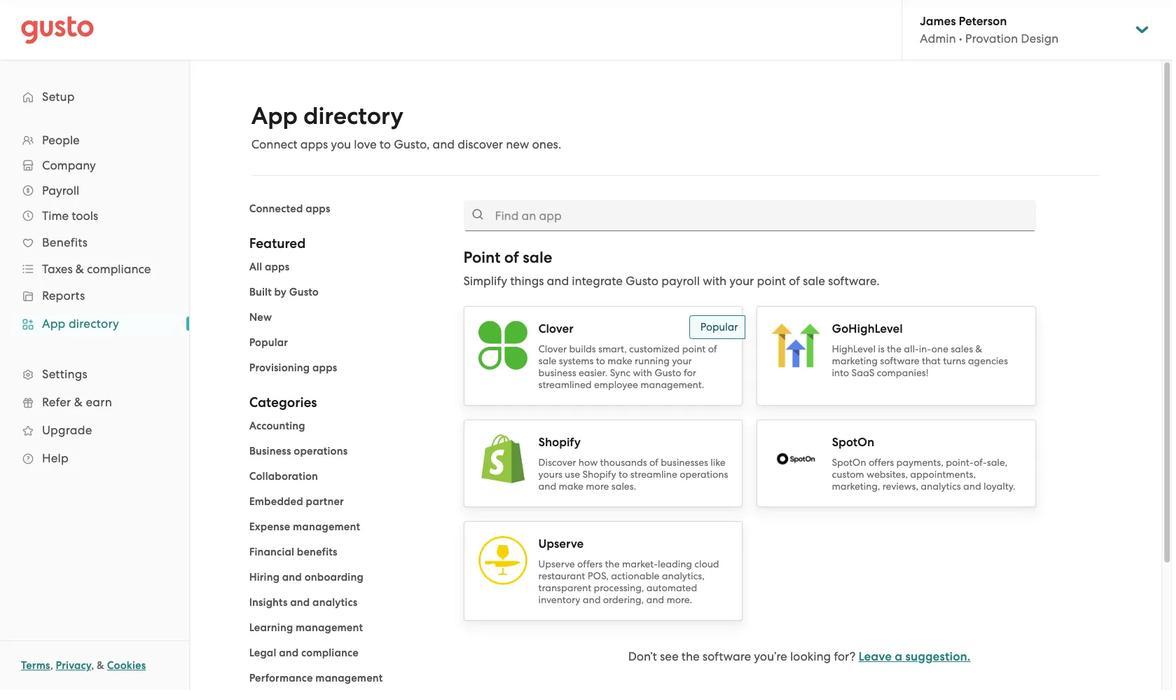 Task type: locate. For each thing, give the bounding box(es) containing it.
businesses
[[661, 457, 709, 468]]

app for app directory
[[42, 317, 66, 331]]

1 horizontal spatial the
[[682, 650, 700, 664]]

embedded partner link
[[249, 496, 344, 508]]

spoton spoton offers payments, point-of-sale, custom websites, appointments, marketing, reviews, analytics and loyalty.
[[832, 435, 1016, 492]]

0 horizontal spatial the
[[605, 559, 620, 570]]

1 horizontal spatial software
[[881, 355, 920, 367]]

, left privacy link on the bottom
[[50, 660, 53, 672]]

make inside clover clover builds smart, customized point of sale systems to make running your business easier. sync with gusto for streamlined employee management.
[[608, 355, 633, 367]]

point-
[[946, 457, 974, 468]]

builds
[[569, 343, 596, 355]]

your inside clover clover builds smart, customized point of sale systems to make running your business easier. sync with gusto for streamlined employee management.
[[672, 355, 692, 367]]

0 horizontal spatial point
[[683, 343, 706, 355]]

with right payroll
[[703, 274, 727, 288]]

spoton
[[832, 435, 875, 450], [832, 457, 867, 468]]

to down thousands
[[619, 469, 628, 480]]

gusto inside clover clover builds smart, customized point of sale systems to make running your business easier. sync with gusto for streamlined employee management.
[[655, 367, 682, 379]]

hiring
[[249, 571, 280, 584]]

apps right all
[[265, 261, 290, 273]]

embedded
[[249, 496, 303, 508]]

apps right connected
[[306, 203, 330, 215]]

offers up the websites, in the bottom right of the page
[[869, 457, 894, 468]]

0 vertical spatial make
[[608, 355, 633, 367]]

1 vertical spatial clover
[[539, 343, 567, 355]]

list for categories
[[249, 418, 443, 690]]

app inside gusto navigation "element"
[[42, 317, 66, 331]]

the inside "upserve upserve offers the market-leading cloud restaurant pos, actionable analytics, transparent processing, automated inventory and ordering, and more."
[[605, 559, 620, 570]]

the
[[887, 343, 902, 355], [605, 559, 620, 570], [682, 650, 700, 664]]

clover
[[539, 322, 574, 336], [539, 343, 567, 355]]

looking
[[791, 650, 831, 664]]

analytics down onboarding on the bottom of the page
[[313, 597, 358, 609]]

legal and compliance
[[249, 647, 359, 660]]

1 vertical spatial analytics
[[313, 597, 358, 609]]

0 horizontal spatial software
[[703, 650, 752, 664]]

0 vertical spatial compliance
[[87, 262, 151, 276]]

operations inside shopify discover how thousands of businesses like yours use shopify to streamline operations and make more sales.
[[680, 469, 728, 480]]

1 horizontal spatial make
[[608, 355, 633, 367]]

1 horizontal spatial app
[[251, 102, 298, 130]]

0 vertical spatial with
[[703, 274, 727, 288]]

sale,
[[987, 457, 1008, 468]]

app for app directory connect apps you love to gusto, and discover new ones.
[[251, 102, 298, 130]]

and inside the point of sale simplify things and integrate gusto payroll with your point of sale software.
[[547, 274, 569, 288]]

gusto up management.
[[655, 367, 682, 379]]

0 horizontal spatial your
[[672, 355, 692, 367]]

1 vertical spatial operations
[[680, 469, 728, 480]]

None search field
[[464, 200, 1037, 231]]

directory down reports link
[[69, 317, 119, 331]]

business
[[539, 367, 577, 379]]

shopify logo image
[[478, 435, 528, 484]]

& right taxes
[[76, 262, 84, 276]]

the right see
[[682, 650, 700, 664]]

compliance up performance management link
[[301, 647, 359, 660]]

1 vertical spatial with
[[633, 367, 653, 379]]

operations up collaboration link
[[294, 445, 348, 458]]

benefits link
[[14, 230, 175, 255]]

software inside gohighlevel highlevel is the all-in-one sales & marketing software that turns agencies into saas companies!
[[881, 355, 920, 367]]

directory inside 'app directory' link
[[69, 317, 119, 331]]

ones.
[[532, 137, 562, 151]]

help link
[[14, 446, 175, 471]]

0 horizontal spatial ,
[[50, 660, 53, 672]]

compliance for taxes & compliance
[[87, 262, 151, 276]]

built by gusto
[[249, 286, 319, 299]]

gusto
[[626, 274, 659, 288], [289, 286, 319, 299], [655, 367, 682, 379]]

1 vertical spatial point
[[683, 343, 706, 355]]

shopify up discover
[[539, 435, 581, 450]]

0 horizontal spatial analytics
[[313, 597, 358, 609]]

2 vertical spatial management
[[316, 672, 383, 685]]

0 horizontal spatial directory
[[69, 317, 119, 331]]

compliance down the benefits link
[[87, 262, 151, 276]]

and
[[433, 137, 455, 151], [547, 274, 569, 288], [539, 481, 557, 492], [964, 481, 982, 492], [282, 571, 302, 584], [583, 594, 601, 606], [647, 594, 665, 606], [290, 597, 310, 609], [279, 647, 299, 660]]

terms , privacy , & cookies
[[21, 660, 146, 672]]

clover up builds
[[539, 322, 574, 336]]

1 horizontal spatial operations
[[680, 469, 728, 480]]

new
[[249, 311, 272, 324]]

insights
[[249, 597, 288, 609]]

0 vertical spatial your
[[730, 274, 754, 288]]

0 vertical spatial analytics
[[921, 481, 961, 492]]

refer & earn
[[42, 395, 112, 409]]

2 clover from the top
[[539, 343, 567, 355]]

list for featured
[[249, 259, 443, 376]]

management for learning management
[[296, 622, 363, 634]]

and right things
[[547, 274, 569, 288]]

1 vertical spatial to
[[596, 355, 606, 367]]

directory inside app directory connect apps you love to gusto, and discover new ones.
[[304, 102, 404, 130]]

1 horizontal spatial point
[[757, 274, 786, 288]]

1 vertical spatial spoton
[[832, 457, 867, 468]]

payroll button
[[14, 178, 175, 203]]

list containing accounting
[[249, 418, 443, 690]]

of up things
[[504, 248, 519, 267]]

and down pos,
[[583, 594, 601, 606]]

1 vertical spatial make
[[559, 481, 584, 492]]

collaboration
[[249, 470, 318, 483]]

connected
[[249, 203, 303, 215]]

of up streamline
[[650, 457, 659, 468]]

offers for spoton
[[869, 457, 894, 468]]

customized
[[629, 343, 680, 355]]

1 vertical spatial sale
[[803, 274, 826, 288]]

the inside gohighlevel highlevel is the all-in-one sales & marketing software that turns agencies into saas companies!
[[887, 343, 902, 355]]

financial benefits link
[[249, 546, 338, 559]]

0 horizontal spatial compliance
[[87, 262, 151, 276]]

operations
[[294, 445, 348, 458], [680, 469, 728, 480]]

apps for connected apps
[[306, 203, 330, 215]]

software up companies!
[[881, 355, 920, 367]]

performance
[[249, 672, 313, 685]]

clover logo image
[[478, 321, 528, 370]]

your
[[730, 274, 754, 288], [672, 355, 692, 367]]

1 vertical spatial popular
[[249, 336, 288, 349]]

apps left the you
[[301, 137, 328, 151]]

app directory
[[42, 317, 119, 331]]

2 vertical spatial sale
[[539, 355, 557, 367]]

sale up business
[[539, 355, 557, 367]]

the up pos,
[[605, 559, 620, 570]]

2 upserve from the top
[[539, 559, 575, 570]]

home image
[[21, 16, 94, 44]]

love
[[354, 137, 377, 151]]

and right gusto,
[[433, 137, 455, 151]]

0 vertical spatial sale
[[523, 248, 553, 267]]

0 vertical spatial the
[[887, 343, 902, 355]]

directory
[[304, 102, 404, 130], [69, 317, 119, 331]]

0 horizontal spatial operations
[[294, 445, 348, 458]]

1 horizontal spatial with
[[703, 274, 727, 288]]

0 vertical spatial shopify
[[539, 435, 581, 450]]

point up for
[[683, 343, 706, 355]]

suggestion.
[[906, 650, 971, 665]]

reviews,
[[883, 481, 919, 492]]

app inside app directory connect apps you love to gusto, and discover new ones.
[[251, 102, 298, 130]]

0 horizontal spatial offers
[[578, 559, 603, 570]]

make down use
[[559, 481, 584, 492]]

management down partner
[[293, 521, 360, 533]]

apps right provisioning
[[313, 362, 337, 374]]

0 vertical spatial to
[[380, 137, 391, 151]]

offers up pos,
[[578, 559, 603, 570]]

provisioning
[[249, 362, 310, 374]]

1 horizontal spatial to
[[596, 355, 606, 367]]

0 vertical spatial point
[[757, 274, 786, 288]]

actionable
[[611, 571, 660, 582]]

to
[[380, 137, 391, 151], [596, 355, 606, 367], [619, 469, 628, 480]]

privacy link
[[56, 660, 91, 672]]

and down yours
[[539, 481, 557, 492]]

list containing all apps
[[249, 259, 443, 376]]

sale up things
[[523, 248, 553, 267]]

offers inside "upserve upserve offers the market-leading cloud restaurant pos, actionable analytics, transparent processing, automated inventory and ordering, and more."
[[578, 559, 603, 570]]

shopify
[[539, 435, 581, 450], [583, 469, 617, 480]]

all apps
[[249, 261, 290, 273]]

1 vertical spatial your
[[672, 355, 692, 367]]

tools
[[72, 209, 98, 223]]

spoton  logo image
[[772, 448, 821, 470]]

operations down like
[[680, 469, 728, 480]]

1 clover from the top
[[539, 322, 574, 336]]

2 horizontal spatial to
[[619, 469, 628, 480]]

1 horizontal spatial ,
[[91, 660, 94, 672]]

0 vertical spatial clover
[[539, 322, 574, 336]]

2 horizontal spatial the
[[887, 343, 902, 355]]

1 horizontal spatial compliance
[[301, 647, 359, 660]]

1 horizontal spatial offers
[[869, 457, 894, 468]]

0 horizontal spatial make
[[559, 481, 584, 492]]

integrate
[[572, 274, 623, 288]]

you're
[[754, 650, 788, 664]]

your right payroll
[[730, 274, 754, 288]]

analytics inside spoton spoton offers payments, point-of-sale, custom websites, appointments, marketing, reviews, analytics and loyalty.
[[921, 481, 961, 492]]

1 vertical spatial the
[[605, 559, 620, 570]]

0 vertical spatial offers
[[869, 457, 894, 468]]

apps for all apps
[[265, 261, 290, 273]]

of right "customized" in the right of the page
[[708, 343, 717, 355]]

with down running
[[633, 367, 653, 379]]

more.
[[667, 594, 693, 606]]

0 vertical spatial app
[[251, 102, 298, 130]]

management down legal and compliance link
[[316, 672, 383, 685]]

App Search field
[[464, 200, 1037, 231]]

to inside clover clover builds smart, customized point of sale systems to make running your business easier. sync with gusto for streamlined employee management.
[[596, 355, 606, 367]]

refer & earn link
[[14, 390, 175, 415]]

0 vertical spatial management
[[293, 521, 360, 533]]

point down the app search field
[[757, 274, 786, 288]]

new link
[[249, 311, 272, 324]]

your inside the point of sale simplify things and integrate gusto payroll with your point of sale software.
[[730, 274, 754, 288]]

directory up the 'love'
[[304, 102, 404, 130]]

performance management link
[[249, 672, 383, 685]]

software left you're
[[703, 650, 752, 664]]

1 vertical spatial shopify
[[583, 469, 617, 480]]

compliance inside dropdown button
[[87, 262, 151, 276]]

discover
[[539, 457, 576, 468]]

& up agencies on the bottom right of page
[[976, 343, 983, 355]]

insights and analytics
[[249, 597, 358, 609]]

0 horizontal spatial shopify
[[539, 435, 581, 450]]

make up sync
[[608, 355, 633, 367]]

apps inside app directory connect apps you love to gusto, and discover new ones.
[[301, 137, 328, 151]]

, left the cookies
[[91, 660, 94, 672]]

0 vertical spatial directory
[[304, 102, 404, 130]]

and inside app directory connect apps you love to gusto, and discover new ones.
[[433, 137, 455, 151]]

legal
[[249, 647, 277, 660]]

•
[[959, 32, 963, 46]]

and inside shopify discover how thousands of businesses like yours use shopify to streamline operations and make more sales.
[[539, 481, 557, 492]]

shopify up more
[[583, 469, 617, 480]]

0 horizontal spatial app
[[42, 317, 66, 331]]

1 vertical spatial compliance
[[301, 647, 359, 660]]

running
[[635, 355, 670, 367]]

management up legal and compliance link
[[296, 622, 363, 634]]

upserve
[[539, 537, 584, 552], [539, 559, 575, 570]]

automated
[[647, 582, 698, 594]]

learning
[[249, 622, 293, 634]]

directory for app directory connect apps you love to gusto, and discover new ones.
[[304, 102, 404, 130]]

1 vertical spatial offers
[[578, 559, 603, 570]]

0 vertical spatial software
[[881, 355, 920, 367]]

business operations
[[249, 445, 348, 458]]

0 vertical spatial upserve
[[539, 537, 584, 552]]

app down reports
[[42, 317, 66, 331]]

analytics down appointments,
[[921, 481, 961, 492]]

systems
[[559, 355, 594, 367]]

and inside spoton spoton offers payments, point-of-sale, custom websites, appointments, marketing, reviews, analytics and loyalty.
[[964, 481, 982, 492]]

pos,
[[588, 571, 609, 582]]

james peterson admin • provation design
[[920, 14, 1059, 46]]

gusto left payroll
[[626, 274, 659, 288]]

the right is
[[887, 343, 902, 355]]

1 vertical spatial app
[[42, 317, 66, 331]]

list containing people
[[0, 128, 189, 472]]

0 horizontal spatial popular
[[249, 336, 288, 349]]

1 vertical spatial management
[[296, 622, 363, 634]]

gusto navigation element
[[0, 60, 189, 495]]

list
[[0, 128, 189, 472], [249, 259, 443, 376], [249, 418, 443, 690]]

peterson
[[959, 14, 1007, 29]]

0 vertical spatial popular
[[701, 321, 738, 334]]

gusto right by at the top of page
[[289, 286, 319, 299]]

1 vertical spatial software
[[703, 650, 752, 664]]

to right the 'love'
[[380, 137, 391, 151]]

1 vertical spatial directory
[[69, 317, 119, 331]]

sale left software.
[[803, 274, 826, 288]]

taxes & compliance button
[[14, 257, 175, 282]]

&
[[76, 262, 84, 276], [976, 343, 983, 355], [74, 395, 83, 409], [97, 660, 104, 672]]

2 vertical spatial to
[[619, 469, 628, 480]]

0 horizontal spatial with
[[633, 367, 653, 379]]

1 horizontal spatial your
[[730, 274, 754, 288]]

with
[[703, 274, 727, 288], [633, 367, 653, 379]]

clover up business
[[539, 343, 567, 355]]

0 horizontal spatial to
[[380, 137, 391, 151]]

point inside clover clover builds smart, customized point of sale systems to make running your business easier. sync with gusto for streamlined employee management.
[[683, 343, 706, 355]]

2 vertical spatial the
[[682, 650, 700, 664]]

1 vertical spatial upserve
[[539, 559, 575, 570]]

your up for
[[672, 355, 692, 367]]

app up the connect
[[251, 102, 298, 130]]

1 horizontal spatial directory
[[304, 102, 404, 130]]

offers for upserve
[[578, 559, 603, 570]]

and down the of-
[[964, 481, 982, 492]]

1 horizontal spatial analytics
[[921, 481, 961, 492]]

,
[[50, 660, 53, 672], [91, 660, 94, 672]]

make inside shopify discover how thousands of businesses like yours use shopify to streamline operations and make more sales.
[[559, 481, 584, 492]]

privacy
[[56, 660, 91, 672]]

offers inside spoton spoton offers payments, point-of-sale, custom websites, appointments, marketing, reviews, analytics and loyalty.
[[869, 457, 894, 468]]

0 vertical spatial operations
[[294, 445, 348, 458]]

provisioning apps link
[[249, 362, 337, 374]]

more
[[586, 481, 609, 492]]

to up easier.
[[596, 355, 606, 367]]

compliance
[[87, 262, 151, 276], [301, 647, 359, 660]]

0 vertical spatial spoton
[[832, 435, 875, 450]]

collaboration link
[[249, 470, 318, 483]]



Task type: vqa. For each thing, say whether or not it's contained in the screenshot.
is
yes



Task type: describe. For each thing, give the bounding box(es) containing it.
popular inside list
[[249, 336, 288, 349]]

accounting
[[249, 420, 305, 432]]

management for expense management
[[293, 521, 360, 533]]

hiring and onboarding link
[[249, 571, 364, 584]]

point of sale simplify things and integrate gusto payroll with your point of sale software.
[[464, 248, 880, 288]]

don't
[[629, 650, 657, 664]]

of inside clover clover builds smart, customized point of sale systems to make running your business easier. sync with gusto for streamlined employee management.
[[708, 343, 717, 355]]

taxes & compliance
[[42, 262, 151, 276]]

app directory connect apps you love to gusto, and discover new ones.
[[251, 102, 562, 151]]

highlevel
[[832, 343, 876, 355]]

payroll
[[662, 274, 700, 288]]

one
[[932, 343, 949, 355]]

business operations link
[[249, 445, 348, 458]]

processing,
[[594, 582, 644, 594]]

2 , from the left
[[91, 660, 94, 672]]

analytics,
[[662, 571, 705, 582]]

reports
[[42, 289, 85, 303]]

point
[[464, 248, 501, 267]]

in-
[[919, 343, 932, 355]]

upserve logo image
[[478, 536, 528, 585]]

built by gusto link
[[249, 286, 319, 299]]

admin
[[920, 32, 956, 46]]

terms
[[21, 660, 50, 672]]

sync
[[610, 367, 631, 379]]

refer
[[42, 395, 71, 409]]

new
[[506, 137, 530, 151]]

business
[[249, 445, 291, 458]]

financial
[[249, 546, 294, 559]]

payments,
[[897, 457, 944, 468]]

company
[[42, 158, 96, 172]]

cookies
[[107, 660, 146, 672]]

financial benefits
[[249, 546, 338, 559]]

simplify
[[464, 274, 508, 288]]

1 spoton from the top
[[832, 435, 875, 450]]

cloud
[[695, 559, 720, 570]]

websites,
[[867, 469, 908, 480]]

apps for provisioning apps
[[313, 362, 337, 374]]

with inside clover clover builds smart, customized point of sale systems to make running your business easier. sync with gusto for streamlined employee management.
[[633, 367, 653, 379]]

embedded partner
[[249, 496, 344, 508]]

upserve upserve offers the market-leading cloud restaurant pos, actionable analytics, transparent processing, automated inventory and ordering, and more.
[[539, 537, 720, 606]]

connected apps link
[[249, 203, 330, 215]]

terms link
[[21, 660, 50, 672]]

settings
[[42, 367, 88, 381]]

saas
[[852, 367, 875, 379]]

featured
[[249, 236, 306, 252]]

learning management
[[249, 622, 363, 634]]

management for performance management
[[316, 672, 383, 685]]

operations inside list
[[294, 445, 348, 458]]

time tools
[[42, 209, 98, 223]]

to inside shopify discover how thousands of businesses like yours use shopify to streamline operations and make more sales.
[[619, 469, 628, 480]]

sales.
[[612, 481, 637, 492]]

& left earn
[[74, 395, 83, 409]]

& inside dropdown button
[[76, 262, 84, 276]]

the inside don't see the software you're looking for? leave a suggestion.
[[682, 650, 700, 664]]

and right legal
[[279, 647, 299, 660]]

2 spoton from the top
[[832, 457, 867, 468]]

settings link
[[14, 362, 175, 387]]

gohighlevel
[[832, 322, 903, 336]]

people
[[42, 133, 80, 147]]

with inside the point of sale simplify things and integrate gusto payroll with your point of sale software.
[[703, 274, 727, 288]]

connected apps
[[249, 203, 330, 215]]

companies!
[[877, 367, 929, 379]]

inventory
[[539, 594, 581, 606]]

gusto inside list
[[289, 286, 319, 299]]

easier.
[[579, 367, 608, 379]]

is
[[878, 343, 885, 355]]

gusto inside the point of sale simplify things and integrate gusto payroll with your point of sale software.
[[626, 274, 659, 288]]

by
[[274, 286, 287, 299]]

sale inside clover clover builds smart, customized point of sale systems to make running your business easier. sync with gusto for streamlined employee management.
[[539, 355, 557, 367]]

1 , from the left
[[50, 660, 53, 672]]

of left software.
[[789, 274, 800, 288]]

don't see the software you're looking for? leave a suggestion.
[[629, 650, 971, 665]]

directory for app directory
[[69, 317, 119, 331]]

into
[[832, 367, 850, 379]]

clover clover builds smart, customized point of sale systems to make running your business easier. sync with gusto for streamlined employee management.
[[539, 322, 717, 390]]

all apps link
[[249, 261, 290, 273]]

compliance for legal and compliance
[[301, 647, 359, 660]]

point inside the point of sale simplify things and integrate gusto payroll with your point of sale software.
[[757, 274, 786, 288]]

performance management
[[249, 672, 383, 685]]

leave a suggestion. button
[[859, 649, 971, 666]]

setup link
[[14, 84, 175, 109]]

time tools button
[[14, 203, 175, 229]]

setup
[[42, 90, 75, 104]]

built
[[249, 286, 272, 299]]

all-
[[904, 343, 919, 355]]

help
[[42, 451, 69, 465]]

and up 'learning management'
[[290, 597, 310, 609]]

1 upserve from the top
[[539, 537, 584, 552]]

use
[[565, 469, 580, 480]]

loyalty.
[[984, 481, 1016, 492]]

company button
[[14, 153, 175, 178]]

people button
[[14, 128, 175, 153]]

provisioning apps
[[249, 362, 337, 374]]

appointments,
[[911, 469, 976, 480]]

1 horizontal spatial popular
[[701, 321, 738, 334]]

1 horizontal spatial shopify
[[583, 469, 617, 480]]

learning management link
[[249, 622, 363, 634]]

gohighlevel highlevel is the all-in-one sales & marketing software that turns agencies into saas companies!
[[832, 322, 1009, 379]]

& left cookies button
[[97, 660, 104, 672]]

to inside app directory connect apps you love to gusto, and discover new ones.
[[380, 137, 391, 151]]

taxes
[[42, 262, 73, 276]]

employee
[[594, 379, 638, 390]]

of inside shopify discover how thousands of businesses like yours use shopify to streamline operations and make more sales.
[[650, 457, 659, 468]]

software inside don't see the software you're looking for? leave a suggestion.
[[703, 650, 752, 664]]

hiring and onboarding
[[249, 571, 364, 584]]

software.
[[829, 274, 880, 288]]

& inside gohighlevel highlevel is the all-in-one sales & marketing software that turns agencies into saas companies!
[[976, 343, 983, 355]]

app directory link
[[14, 311, 175, 336]]

streamlined
[[539, 379, 592, 390]]

the for gohighlevel
[[887, 343, 902, 355]]

and down financial benefits
[[282, 571, 302, 584]]

the for upserve
[[605, 559, 620, 570]]

provation
[[966, 32, 1019, 46]]

earn
[[86, 395, 112, 409]]

expense
[[249, 521, 290, 533]]

accounting link
[[249, 420, 305, 432]]

gohighlevel logo image
[[772, 321, 821, 370]]

discover
[[458, 137, 503, 151]]

and down automated
[[647, 594, 665, 606]]



